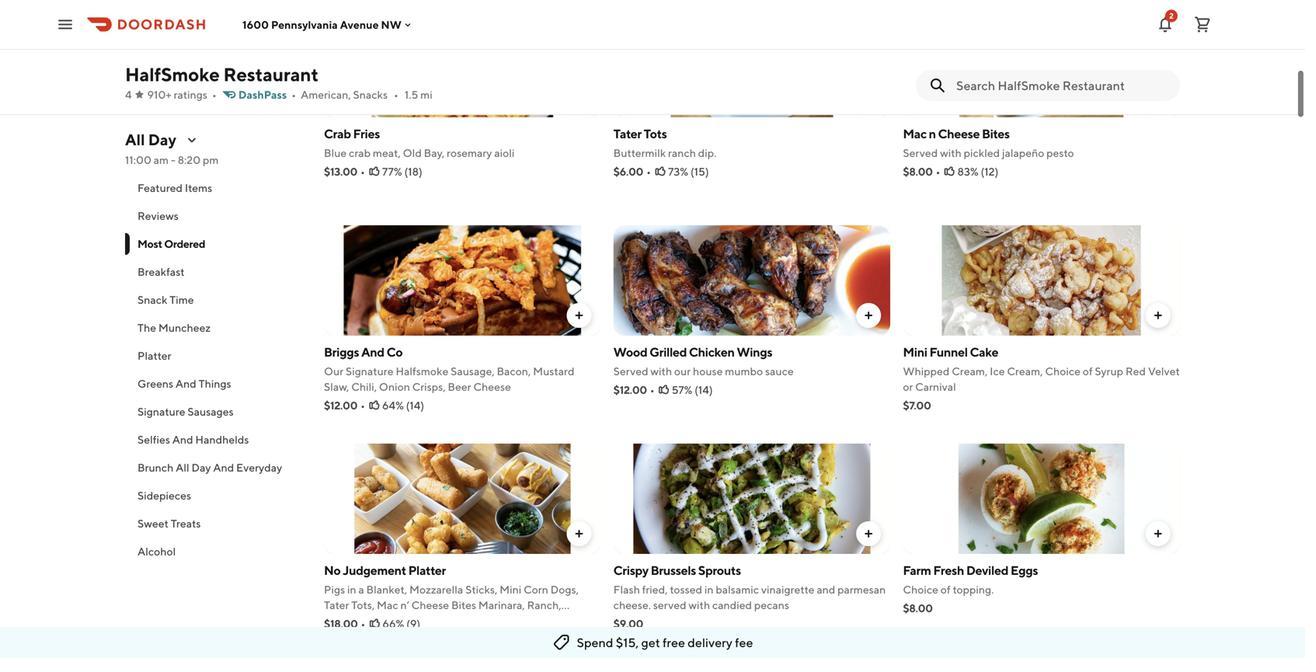 Task type: vqa. For each thing, say whether or not it's contained in the screenshot.
The
yes



Task type: locate. For each thing, give the bounding box(es) containing it.
0 horizontal spatial day
[[148, 131, 176, 149]]

tater up buttermilk at top
[[614, 126, 642, 141]]

1 vertical spatial with
[[651, 365, 672, 378]]

add item to cart image for no judgement platter
[[573, 528, 586, 540]]

add item to cart image
[[1152, 91, 1165, 103], [573, 309, 586, 322], [1152, 309, 1165, 322], [573, 528, 586, 540], [863, 528, 875, 540], [1152, 528, 1165, 540]]

0 vertical spatial $12.00
[[614, 383, 647, 396]]

11:00 am - 8:20 pm
[[125, 153, 219, 166]]

64%
[[382, 399, 404, 412]]

0 horizontal spatial $12.00 •
[[324, 399, 365, 412]]

0 vertical spatial mini
[[903, 345, 928, 359]]

$12.00 • down slaw,
[[324, 399, 365, 412]]

day up am
[[148, 131, 176, 149]]

blue
[[324, 146, 347, 159]]

0 vertical spatial (14)
[[695, 383, 713, 396]]

rosemary
[[447, 146, 492, 159]]

1 horizontal spatial of
[[1083, 365, 1093, 378]]

cheese right n
[[938, 126, 980, 141]]

$18.00
[[324, 617, 358, 630]]

0 vertical spatial $8.00
[[903, 165, 933, 178]]

served down wood
[[614, 365, 649, 378]]

mustard right bacon,
[[533, 365, 575, 378]]

1 horizontal spatial with
[[689, 599, 710, 612]]

0 vertical spatial mac
[[903, 126, 927, 141]]

0 vertical spatial signature
[[346, 365, 394, 378]]

1 horizontal spatial served
[[903, 146, 938, 159]]

platter up greens
[[138, 349, 171, 362]]

brunch
[[138, 461, 174, 474]]

day
[[148, 131, 176, 149], [191, 461, 211, 474]]

crab fries image
[[324, 7, 601, 117]]

in
[[347, 583, 356, 596], [705, 583, 714, 596]]

Item Search search field
[[957, 77, 1168, 94]]

dashpass •
[[238, 88, 296, 101]]

in left a
[[347, 583, 356, 596]]

1 horizontal spatial cheese
[[473, 380, 511, 393]]

bites down sticks, on the left bottom of the page
[[451, 599, 476, 612]]

corn
[[524, 583, 548, 596]]

• left 57%
[[650, 383, 655, 396]]

2 horizontal spatial with
[[940, 146, 962, 159]]

bites inside no judgement platter pigs in a blanket, mozzarella sticks, mini corn dogs, tater tots, mac n' cheese bites marinara, ranch, ketchup & mustard
[[451, 599, 476, 612]]

1 horizontal spatial mustard
[[533, 365, 575, 378]]

crab
[[349, 146, 371, 159]]

0 vertical spatial $12.00 •
[[614, 383, 655, 396]]

0 vertical spatial of
[[1083, 365, 1093, 378]]

sidepieces
[[138, 489, 191, 502]]

1 horizontal spatial mac
[[903, 126, 927, 141]]

tater
[[614, 126, 642, 141], [324, 599, 349, 612]]

cream, down cake
[[952, 365, 988, 378]]

house
[[693, 365, 723, 378]]

am
[[154, 153, 169, 166]]

2
[[1169, 11, 1174, 20]]

1600
[[242, 18, 269, 31]]

of down fresh
[[941, 583, 951, 596]]

(14) down house
[[695, 383, 713, 396]]

64% (14)
[[382, 399, 424, 412]]

most down reviews
[[138, 237, 162, 250]]

signature sausages button
[[125, 398, 305, 426]]

0 horizontal spatial most
[[138, 237, 162, 250]]

0 horizontal spatial cheese
[[412, 599, 449, 612]]

cake
[[970, 345, 999, 359]]

• down restaurant
[[292, 88, 296, 101]]

mustard
[[533, 365, 575, 378], [378, 614, 419, 627]]

0 horizontal spatial mac
[[377, 599, 398, 612]]

mac n cheese bites image
[[903, 7, 1180, 117]]

$8.00 inside farm fresh deviled eggs choice of topping. $8.00
[[903, 602, 933, 615]]

halfsmoke
[[396, 365, 449, 378]]

1 vertical spatial $12.00 •
[[324, 399, 365, 412]]

with down grilled
[[651, 365, 672, 378]]

2 vertical spatial cheese
[[412, 599, 449, 612]]

1 vertical spatial bites
[[451, 599, 476, 612]]

$12.00 • for wood
[[614, 383, 655, 396]]

1 horizontal spatial all
[[176, 461, 189, 474]]

0 horizontal spatial $12.00
[[324, 399, 358, 412]]

and down signature sausages
[[172, 433, 193, 446]]

ranch
[[668, 146, 696, 159]]

bites up pickled
[[982, 126, 1010, 141]]

1 vertical spatial mac
[[377, 599, 398, 612]]

0 horizontal spatial mini
[[500, 583, 522, 596]]

with up 83% on the right top
[[940, 146, 962, 159]]

add item to cart image for farm fresh deviled eggs
[[1152, 528, 1165, 540]]

1 horizontal spatial choice
[[1045, 365, 1081, 378]]

1 horizontal spatial $12.00 •
[[614, 383, 655, 396]]

n
[[929, 126, 936, 141]]

0 horizontal spatial platter
[[138, 349, 171, 362]]

1 vertical spatial choice
[[903, 583, 939, 596]]

$12.00 • for briggs
[[324, 399, 365, 412]]

in inside no judgement platter pigs in a blanket, mozzarella sticks, mini corn dogs, tater tots, mac n' cheese bites marinara, ranch, ketchup & mustard
[[347, 583, 356, 596]]

0 horizontal spatial in
[[347, 583, 356, 596]]

1 vertical spatial tater
[[324, 599, 349, 612]]

get
[[641, 635, 660, 650]]

(15)
[[691, 165, 709, 178]]

platter up mozzarella
[[408, 563, 446, 578]]

ice
[[990, 365, 1005, 378]]

1 horizontal spatial tater
[[614, 126, 642, 141]]

things
[[199, 377, 231, 390]]

2 vertical spatial with
[[689, 599, 710, 612]]

73% (15)
[[668, 165, 709, 178]]

mustard inside briggs and co our signature halfsmoke sausage, bacon, mustard slaw, chili, onion crisps,  beer cheese
[[533, 365, 575, 378]]

mini up marinara, on the bottom of page
[[500, 583, 522, 596]]

• left 1.5 on the left of the page
[[394, 88, 399, 101]]

choice left syrup
[[1045, 365, 1081, 378]]

0 vertical spatial cheese
[[938, 126, 980, 141]]

1 horizontal spatial cream,
[[1007, 365, 1043, 378]]

cream, right ice
[[1007, 365, 1043, 378]]

0 vertical spatial platter
[[138, 349, 171, 362]]

1 vertical spatial (14)
[[406, 399, 424, 412]]

our
[[674, 365, 691, 378]]

in down sprouts
[[705, 583, 714, 596]]

tots
[[644, 126, 667, 141]]

brunch all day and everyday
[[138, 461, 282, 474]]

sauce
[[765, 365, 794, 378]]

sweet
[[138, 517, 169, 530]]

57%
[[672, 383, 693, 396]]

2 in from the left
[[705, 583, 714, 596]]

mac left n
[[903, 126, 927, 141]]

mustard down n'
[[378, 614, 419, 627]]

and left co
[[361, 345, 384, 359]]

0 horizontal spatial with
[[651, 365, 672, 378]]

no judgement platter pigs in a blanket, mozzarella sticks, mini corn dogs, tater tots, mac n' cheese bites marinara, ranch, ketchup & mustard
[[324, 563, 579, 627]]

1 vertical spatial of
[[941, 583, 951, 596]]

• down chili,
[[361, 399, 365, 412]]

most
[[343, 10, 366, 21], [138, 237, 162, 250]]

day down selfies and handhelds
[[191, 461, 211, 474]]

1 horizontal spatial bites
[[982, 126, 1010, 141]]

• for crab fries
[[361, 165, 365, 178]]

$12.00 down slaw,
[[324, 399, 358, 412]]

n'
[[401, 599, 409, 612]]

2 horizontal spatial cheese
[[938, 126, 980, 141]]

0 horizontal spatial all
[[125, 131, 145, 149]]

0 horizontal spatial cream,
[[952, 365, 988, 378]]

dip.
[[698, 146, 717, 159]]

1 horizontal spatial signature
[[346, 365, 394, 378]]

choice inside farm fresh deviled eggs choice of topping. $8.00
[[903, 583, 939, 596]]

0 horizontal spatial (14)
[[406, 399, 424, 412]]

0 horizontal spatial served
[[614, 365, 649, 378]]

pigs
[[324, 583, 345, 596]]

0 horizontal spatial bites
[[451, 599, 476, 612]]

served up $8.00 •
[[903, 146, 938, 159]]

1 $8.00 from the top
[[903, 165, 933, 178]]

flash
[[614, 583, 640, 596]]

cheese down mozzarella
[[412, 599, 449, 612]]

0 vertical spatial bites
[[982, 126, 1010, 141]]

co
[[387, 345, 403, 359]]

$8.00 down farm
[[903, 602, 933, 615]]

$9.00
[[614, 617, 643, 630]]

$8.00
[[903, 165, 933, 178], [903, 602, 933, 615]]

1 horizontal spatial day
[[191, 461, 211, 474]]

66%
[[383, 617, 404, 630]]

2 $8.00 from the top
[[903, 602, 933, 615]]

1 vertical spatial mustard
[[378, 614, 419, 627]]

mini up whipped
[[903, 345, 928, 359]]

ketchup
[[324, 614, 366, 627]]

0 vertical spatial all
[[125, 131, 145, 149]]

add item to cart image for crispy brussels sprouts
[[863, 528, 875, 540]]

0 vertical spatial tater
[[614, 126, 642, 141]]

judgement
[[343, 563, 406, 578]]

1 horizontal spatial (14)
[[695, 383, 713, 396]]

deviled
[[966, 563, 1009, 578]]

1 in from the left
[[347, 583, 356, 596]]

1 horizontal spatial $12.00
[[614, 383, 647, 396]]

brunch all day and everyday button
[[125, 454, 305, 482]]

0 vertical spatial served
[[903, 146, 938, 159]]

most right "#1"
[[343, 10, 366, 21]]

1 vertical spatial served
[[614, 365, 649, 378]]

• left &
[[361, 617, 366, 630]]

1 vertical spatial $8.00
[[903, 602, 933, 615]]

add item to cart image for mac n cheese bites
[[1152, 91, 1165, 103]]

all right brunch
[[176, 461, 189, 474]]

candied
[[712, 599, 752, 612]]

cheese.
[[614, 599, 651, 612]]

balsamic
[[716, 583, 759, 596]]

american,
[[301, 88, 351, 101]]

add item to cart image for mini funnel cake
[[1152, 309, 1165, 322]]

free
[[663, 635, 685, 650]]

served inside mac n cheese bites served with pickled jalapeño pesto
[[903, 146, 938, 159]]

and inside button
[[172, 433, 193, 446]]

cheese inside no judgement platter pigs in a blanket, mozzarella sticks, mini corn dogs, tater tots, mac n' cheese bites marinara, ranch, ketchup & mustard
[[412, 599, 449, 612]]

alcohol button
[[125, 538, 305, 566]]

notification bell image
[[1156, 15, 1175, 34]]

0 vertical spatial mustard
[[533, 365, 575, 378]]

aioli
[[494, 146, 515, 159]]

• for tater tots
[[647, 165, 651, 178]]

1 vertical spatial most
[[138, 237, 162, 250]]

1 horizontal spatial mini
[[903, 345, 928, 359]]

0 horizontal spatial choice
[[903, 583, 939, 596]]

signature up chili,
[[346, 365, 394, 378]]

add item to cart image
[[863, 309, 875, 322]]

choice down farm
[[903, 583, 939, 596]]

$12.00
[[614, 383, 647, 396], [324, 399, 358, 412]]

0 vertical spatial choice
[[1045, 365, 1081, 378]]

day inside the brunch all day and everyday button
[[191, 461, 211, 474]]

no judgement platter image
[[324, 444, 601, 554]]

all up "11:00"
[[125, 131, 145, 149]]

tater inside no judgement platter pigs in a blanket, mozzarella sticks, mini corn dogs, tater tots, mac n' cheese bites marinara, ranch, ketchup & mustard
[[324, 599, 349, 612]]

1 vertical spatial all
[[176, 461, 189, 474]]

and inside briggs and co our signature halfsmoke sausage, bacon, mustard slaw, chili, onion crisps,  beer cheese
[[361, 345, 384, 359]]

with inside crispy brussels sprouts flash fried, tossed in balsamic vinaigrette and parmesan cheese. served with candied pecans $9.00
[[689, 599, 710, 612]]

and for briggs
[[361, 345, 384, 359]]

1 vertical spatial day
[[191, 461, 211, 474]]

farm
[[903, 563, 931, 578]]

0 vertical spatial with
[[940, 146, 962, 159]]

signature down greens
[[138, 405, 185, 418]]

(14) right 64%
[[406, 399, 424, 412]]

tater down pigs
[[324, 599, 349, 612]]

0 horizontal spatial mustard
[[378, 614, 419, 627]]

breakfast
[[138, 265, 185, 278]]

0 horizontal spatial tater
[[324, 599, 349, 612]]

1 vertical spatial signature
[[138, 405, 185, 418]]

$12.00 down wood
[[614, 383, 647, 396]]

snack time
[[138, 293, 194, 306]]

and
[[361, 345, 384, 359], [176, 377, 196, 390], [172, 433, 193, 446], [213, 461, 234, 474]]

with inside mac n cheese bites served with pickled jalapeño pesto
[[940, 146, 962, 159]]

0 vertical spatial day
[[148, 131, 176, 149]]

0 horizontal spatial of
[[941, 583, 951, 596]]

tossed
[[670, 583, 702, 596]]

served inside wood grilled chicken wings served with our house mumbo sauce
[[614, 365, 649, 378]]

$12.00 for briggs
[[324, 399, 358, 412]]

(14) for co
[[406, 399, 424, 412]]

$8.00 down n
[[903, 165, 933, 178]]

cheese down sausage,
[[473, 380, 511, 393]]

1 vertical spatial $12.00
[[324, 399, 358, 412]]

platter inside no judgement platter pigs in a blanket, mozzarella sticks, mini corn dogs, tater tots, mac n' cheese bites marinara, ranch, ketchup & mustard
[[408, 563, 446, 578]]

mini funnel cake image
[[903, 225, 1180, 336]]

1 horizontal spatial most
[[343, 10, 366, 21]]

eggs
[[1011, 563, 1038, 578]]

bay,
[[424, 146, 445, 159]]

briggs and co our signature halfsmoke sausage, bacon, mustard slaw, chili, onion crisps,  beer cheese
[[324, 345, 575, 393]]

1 vertical spatial platter
[[408, 563, 446, 578]]

(18)
[[404, 165, 423, 178]]

sprouts
[[698, 563, 741, 578]]

with down tossed
[[689, 599, 710, 612]]

0 horizontal spatial signature
[[138, 405, 185, 418]]

mini
[[903, 345, 928, 359], [500, 583, 522, 596]]

• left 83% on the right top
[[936, 165, 941, 178]]

halfsmoke
[[125, 63, 220, 85]]

$12.00 • down wood
[[614, 383, 655, 396]]

1 horizontal spatial platter
[[408, 563, 446, 578]]

1 horizontal spatial in
[[705, 583, 714, 596]]

avenue
[[340, 18, 379, 31]]

•
[[212, 88, 217, 101], [292, 88, 296, 101], [394, 88, 399, 101], [361, 165, 365, 178], [647, 165, 651, 178], [936, 165, 941, 178], [650, 383, 655, 396], [361, 399, 365, 412], [361, 617, 366, 630]]

of left syrup
[[1083, 365, 1093, 378]]

1 vertical spatial cheese
[[473, 380, 511, 393]]

1 vertical spatial mini
[[500, 583, 522, 596]]

and up signature sausages
[[176, 377, 196, 390]]

• down crab
[[361, 165, 365, 178]]

with inside wood grilled chicken wings served with our house mumbo sauce
[[651, 365, 672, 378]]

mac down blanket,
[[377, 599, 398, 612]]

mac inside no judgement platter pigs in a blanket, mozzarella sticks, mini corn dogs, tater tots, mac n' cheese bites marinara, ranch, ketchup & mustard
[[377, 599, 398, 612]]

• right $6.00
[[647, 165, 651, 178]]

tater tots image
[[614, 7, 891, 117]]

briggs and co image
[[324, 225, 601, 336]]

1.5
[[405, 88, 418, 101]]

77% (18)
[[382, 165, 423, 178]]

(14)
[[695, 383, 713, 396], [406, 399, 424, 412]]

pesto
[[1047, 146, 1074, 159]]



Task type: describe. For each thing, give the bounding box(es) containing it.
$13.00
[[324, 165, 357, 178]]

&
[[369, 614, 375, 627]]

greens
[[138, 377, 173, 390]]

and down handhelds at bottom left
[[213, 461, 234, 474]]

of inside farm fresh deviled eggs choice of topping. $8.00
[[941, 583, 951, 596]]

slaw,
[[324, 380, 349, 393]]

pecans
[[754, 599, 789, 612]]

briggs
[[324, 345, 359, 359]]

cheese inside briggs and co our signature halfsmoke sausage, bacon, mustard slaw, chili, onion crisps,  beer cheese
[[473, 380, 511, 393]]

onion
[[379, 380, 410, 393]]

menus image
[[186, 134, 198, 146]]

spend $15, get free delivery fee
[[577, 635, 753, 650]]

tots,
[[351, 599, 375, 612]]

served for mac
[[903, 146, 938, 159]]

tater inside tater tots buttermilk ranch dip.
[[614, 126, 642, 141]]

and for greens
[[176, 377, 196, 390]]

mustard inside no judgement platter pigs in a blanket, mozzarella sticks, mini corn dogs, tater tots, mac n' cheese bites marinara, ranch, ketchup & mustard
[[378, 614, 419, 627]]

greens and things button
[[125, 370, 305, 398]]

snack time button
[[125, 286, 305, 314]]

signature inside briggs and co our signature halfsmoke sausage, bacon, mustard slaw, chili, onion crisps,  beer cheese
[[346, 365, 394, 378]]

restaurant
[[223, 63, 319, 85]]

halfsmoke restaurant
[[125, 63, 319, 85]]

0 items, open order cart image
[[1193, 15, 1212, 34]]

83%
[[958, 165, 979, 178]]

in inside crispy brussels sprouts flash fried, tossed in balsamic vinaigrette and parmesan cheese. served with candied pecans $9.00
[[705, 583, 714, 596]]

66% (9)
[[383, 617, 420, 630]]

cheese inside mac n cheese bites served with pickled jalapeño pesto
[[938, 126, 980, 141]]

treats
[[171, 517, 201, 530]]

• down halfsmoke restaurant
[[212, 88, 217, 101]]

chili,
[[351, 380, 377, 393]]

• for mac n cheese bites
[[936, 165, 941, 178]]

selfies and handhelds
[[138, 433, 249, 446]]

sweet treats button
[[125, 510, 305, 538]]

fee
[[735, 635, 753, 650]]

• for briggs and co
[[361, 399, 365, 412]]

4
[[125, 88, 132, 101]]

2 cream, from the left
[[1007, 365, 1043, 378]]

and for selfies
[[172, 433, 193, 446]]

0 vertical spatial most
[[343, 10, 366, 21]]

crispy brussels sprouts image
[[614, 444, 891, 554]]

the muncheez
[[138, 321, 211, 334]]

mini inside the "mini funnel cake whipped cream, ice cream, choice of syrup red velvet or carnival $7.00"
[[903, 345, 928, 359]]

mini inside no judgement platter pigs in a blanket, mozzarella sticks, mini corn dogs, tater tots, mac n' cheese bites marinara, ranch, ketchup & mustard
[[500, 583, 522, 596]]

pennsylvania
[[271, 18, 338, 31]]

beer
[[448, 380, 471, 393]]

bacon,
[[497, 365, 531, 378]]

dogs,
[[551, 583, 579, 596]]

red
[[1126, 365, 1146, 378]]

83% (12)
[[958, 165, 999, 178]]

platter button
[[125, 342, 305, 370]]

selfies and handhelds button
[[125, 426, 305, 454]]

mac n cheese bites served with pickled jalapeño pesto
[[903, 126, 1074, 159]]

crab fries blue crab meat, old bay, rosemary aioli
[[324, 126, 515, 159]]

ranch,
[[527, 599, 561, 612]]

reviews button
[[125, 202, 305, 230]]

items
[[185, 181, 212, 194]]

(9)
[[406, 617, 420, 630]]

served for wood
[[614, 365, 649, 378]]

open menu image
[[56, 15, 75, 34]]

#1 most liked
[[330, 10, 392, 21]]

and
[[817, 583, 836, 596]]

8:20
[[178, 153, 201, 166]]

parmesan
[[838, 583, 886, 596]]

everyday
[[236, 461, 282, 474]]

$18.00 •
[[324, 617, 366, 630]]

no
[[324, 563, 341, 578]]

signature inside button
[[138, 405, 185, 418]]

featured items button
[[125, 174, 305, 202]]

the
[[138, 321, 156, 334]]

• for wood grilled chicken wings
[[650, 383, 655, 396]]

all inside button
[[176, 461, 189, 474]]

crab
[[324, 126, 351, 141]]

wood
[[614, 345, 647, 359]]

$15,
[[616, 635, 639, 650]]

marinara,
[[478, 599, 525, 612]]

with for n
[[940, 146, 962, 159]]

featured
[[138, 181, 183, 194]]

#1
[[330, 10, 341, 21]]

the muncheez button
[[125, 314, 305, 342]]

mumbo
[[725, 365, 763, 378]]

brussels
[[651, 563, 696, 578]]

sidepieces button
[[125, 482, 305, 510]]

nw
[[381, 18, 402, 31]]

most ordered
[[138, 237, 205, 250]]

77%
[[382, 165, 402, 178]]

of inside the "mini funnel cake whipped cream, ice cream, choice of syrup red velvet or carnival $7.00"
[[1083, 365, 1093, 378]]

1 cream, from the left
[[952, 365, 988, 378]]

wood grilled chicken wings image
[[614, 225, 891, 336]]

dashpass
[[238, 88, 287, 101]]

platter inside platter button
[[138, 349, 171, 362]]

pm
[[203, 153, 219, 166]]

carnival
[[915, 380, 956, 393]]

our
[[324, 365, 344, 378]]

velvet
[[1148, 365, 1180, 378]]

$13.00 •
[[324, 165, 365, 178]]

mac inside mac n cheese bites served with pickled jalapeño pesto
[[903, 126, 927, 141]]

(14) for chicken
[[695, 383, 713, 396]]

bites inside mac n cheese bites served with pickled jalapeño pesto
[[982, 126, 1010, 141]]

$8.00 •
[[903, 165, 941, 178]]

meat,
[[373, 146, 401, 159]]

signature sausages
[[138, 405, 234, 418]]

$12.00 for wood
[[614, 383, 647, 396]]

choice inside the "mini funnel cake whipped cream, ice cream, choice of syrup red velvet or carnival $7.00"
[[1045, 365, 1081, 378]]

american, snacks • 1.5 mi
[[301, 88, 433, 101]]

greens and things
[[138, 377, 231, 390]]

• for no judgement platter
[[361, 617, 366, 630]]

farm fresh deviled eggs image
[[903, 444, 1180, 554]]

selfies
[[138, 433, 170, 446]]

(12)
[[981, 165, 999, 178]]

snacks
[[353, 88, 388, 101]]

73%
[[668, 165, 688, 178]]

1600 pennsylvania avenue nw
[[242, 18, 402, 31]]

blanket,
[[366, 583, 407, 596]]

add item to cart image for briggs and co
[[573, 309, 586, 322]]

57% (14)
[[672, 383, 713, 396]]

crispy
[[614, 563, 649, 578]]

11:00
[[125, 153, 151, 166]]

muncheez
[[158, 321, 211, 334]]

ordered
[[164, 237, 205, 250]]

wings
[[737, 345, 772, 359]]

with for grilled
[[651, 365, 672, 378]]

reviews
[[138, 209, 179, 222]]

old
[[403, 146, 422, 159]]

funnel
[[930, 345, 968, 359]]



